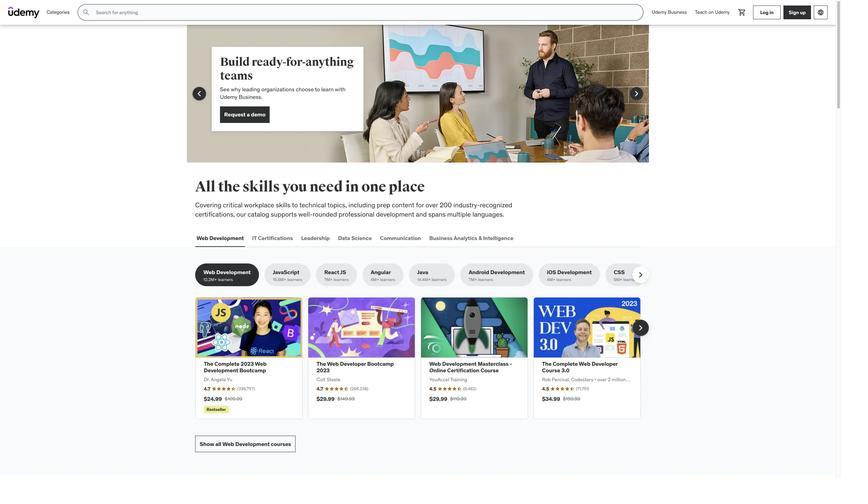 Task type: locate. For each thing, give the bounding box(es) containing it.
the for 2023
[[317, 361, 326, 368]]

learners inside web development 12.2m+ learners
[[218, 277, 233, 283]]

3.0
[[561, 367, 570, 374]]

well-
[[298, 210, 313, 219]]

business left teach
[[668, 9, 687, 15]]

the inside the web developer bootcamp 2023
[[317, 361, 326, 368]]

complete for development
[[214, 361, 239, 368]]

supports
[[271, 210, 297, 219]]

200
[[440, 201, 452, 209]]

0 horizontal spatial udemy
[[220, 94, 237, 100]]

1 horizontal spatial business
[[668, 9, 687, 15]]

7m+ for react js
[[324, 277, 333, 283]]

0 vertical spatial to
[[315, 86, 320, 93]]

web inside web development masterclass - online certification course
[[429, 361, 441, 368]]

skills up workplace
[[243, 178, 280, 196]]

development inside android development 7m+ learners
[[490, 269, 525, 276]]

1 horizontal spatial complete
[[553, 361, 578, 368]]

1 horizontal spatial 7m+
[[469, 277, 477, 283]]

0 vertical spatial carousel element
[[187, 25, 649, 179]]

2 horizontal spatial the
[[542, 361, 552, 368]]

development for web development masterclass - online certification course
[[442, 361, 477, 368]]

development inside web development masterclass - online certification course
[[442, 361, 477, 368]]

6 learners from the left
[[478, 277, 493, 283]]

organizations
[[261, 86, 295, 93]]

learners
[[218, 277, 233, 283], [287, 277, 302, 283], [334, 277, 349, 283], [380, 277, 395, 283], [432, 277, 447, 283], [478, 277, 493, 283], [556, 277, 571, 283], [623, 277, 638, 283]]

1 learners from the left
[[218, 277, 233, 283]]

1 horizontal spatial bootcamp
[[367, 361, 394, 368]]

learners inside react js 7m+ learners
[[334, 277, 349, 283]]

udemy business link
[[648, 4, 691, 21]]

web development 12.2m+ learners
[[203, 269, 251, 283]]

development inside web development 12.2m+ learners
[[216, 269, 251, 276]]

7m+ inside android development 7m+ learners
[[469, 277, 477, 283]]

development
[[209, 235, 244, 242], [216, 269, 251, 276], [490, 269, 525, 276], [557, 269, 592, 276], [442, 361, 477, 368], [204, 367, 238, 374], [235, 441, 270, 448]]

1 vertical spatial business
[[429, 235, 453, 242]]

skills up supports
[[276, 201, 291, 209]]

0 horizontal spatial business
[[429, 235, 453, 242]]

analytics
[[454, 235, 477, 242]]

course left -
[[481, 367, 499, 374]]

1 vertical spatial in
[[345, 178, 359, 196]]

in right log
[[770, 9, 774, 15]]

choose a language image
[[817, 9, 824, 16]]

covering critical workplace skills to technical topics, including prep content for over 200 industry-recognized certifications, our catalog supports well-rounded professional development and spans multiple languages.
[[195, 201, 512, 219]]

2 4m+ from the left
[[547, 277, 555, 283]]

course left 3.0 at the bottom right of the page
[[542, 367, 560, 374]]

0 horizontal spatial bootcamp
[[239, 367, 266, 374]]

courses
[[271, 441, 291, 448]]

7m+ down android
[[469, 277, 477, 283]]

all
[[215, 441, 221, 448]]

teach on udemy link
[[691, 4, 734, 21]]

developer inside the web developer bootcamp 2023
[[340, 361, 366, 368]]

in up including at the left
[[345, 178, 359, 196]]

the inside the complete 2023 web development bootcamp
[[204, 361, 213, 368]]

2 the from the left
[[317, 361, 326, 368]]

0 horizontal spatial 2023
[[241, 361, 254, 368]]

3 learners from the left
[[334, 277, 349, 283]]

udemy image
[[8, 7, 40, 18]]

development inside web development button
[[209, 235, 244, 242]]

4m+ down angular
[[371, 277, 379, 283]]

4 learners from the left
[[380, 277, 395, 283]]

to
[[315, 86, 320, 93], [292, 201, 298, 209]]

to inside build ready-for-anything teams see why leading organizations choose to learn with udemy business.
[[315, 86, 320, 93]]

learners inside the css 9m+ learners
[[623, 277, 638, 283]]

2 complete from the left
[[553, 361, 578, 368]]

8 learners from the left
[[623, 277, 638, 283]]

5 learners from the left
[[432, 277, 447, 283]]

next image
[[631, 88, 642, 99], [635, 323, 646, 334]]

1 course from the left
[[481, 367, 499, 374]]

development for web development
[[209, 235, 244, 242]]

developer inside 'the complete web developer course 3.0'
[[592, 361, 618, 368]]

js
[[340, 269, 346, 276]]

angular
[[371, 269, 391, 276]]

0 horizontal spatial 7m+
[[324, 277, 333, 283]]

the for course
[[542, 361, 552, 368]]

7m+
[[324, 277, 333, 283], [469, 277, 477, 283]]

business down spans
[[429, 235, 453, 242]]

2 7m+ from the left
[[469, 277, 477, 283]]

build
[[220, 55, 250, 69]]

1 vertical spatial carousel element
[[195, 298, 649, 420]]

7m+ down the react
[[324, 277, 333, 283]]

bootcamp
[[367, 361, 394, 368], [239, 367, 266, 374]]

0 vertical spatial in
[[770, 9, 774, 15]]

angular 4m+ learners
[[371, 269, 395, 283]]

development inside ios development 4m+ learners
[[557, 269, 592, 276]]

certification
[[447, 367, 479, 374]]

1 developer from the left
[[340, 361, 366, 368]]

complete inside the complete 2023 web development bootcamp
[[214, 361, 239, 368]]

2 course from the left
[[542, 367, 560, 374]]

topic filters element
[[195, 264, 649, 287]]

1 the from the left
[[204, 361, 213, 368]]

to left learn
[[315, 86, 320, 93]]

it certifications
[[252, 235, 293, 242]]

3 the from the left
[[542, 361, 552, 368]]

recognized
[[480, 201, 512, 209]]

certifications,
[[195, 210, 235, 219]]

up
[[800, 9, 806, 15]]

communication
[[380, 235, 421, 242]]

show all web development courses link
[[195, 436, 296, 453]]

1 4m+ from the left
[[371, 277, 379, 283]]

1 horizontal spatial course
[[542, 367, 560, 374]]

content
[[392, 201, 414, 209]]

industry-
[[453, 201, 480, 209]]

online
[[429, 367, 446, 374]]

css
[[614, 269, 625, 276]]

place
[[389, 178, 425, 196]]

it certifications button
[[251, 230, 294, 247]]

carousel element
[[187, 25, 649, 179], [195, 298, 649, 420]]

learners inside java 14.4m+ learners
[[432, 277, 447, 283]]

1 horizontal spatial 2023
[[317, 367, 330, 374]]

7m+ inside react js 7m+ learners
[[324, 277, 333, 283]]

1 complete from the left
[[214, 361, 239, 368]]

java
[[417, 269, 428, 276]]

complete inside 'the complete web developer course 3.0'
[[553, 361, 578, 368]]

to inside covering critical workplace skills to technical topics, including prep content for over 200 industry-recognized certifications, our catalog supports well-rounded professional development and spans multiple languages.
[[292, 201, 298, 209]]

react js 7m+ learners
[[324, 269, 349, 283]]

udemy
[[652, 9, 667, 15], [715, 9, 730, 15], [220, 94, 237, 100]]

15.5m+
[[273, 277, 286, 283]]

0 horizontal spatial in
[[345, 178, 359, 196]]

the complete web developer course 3.0 link
[[542, 361, 618, 374]]

0 horizontal spatial course
[[481, 367, 499, 374]]

2 developer from the left
[[592, 361, 618, 368]]

web
[[197, 235, 208, 242], [203, 269, 215, 276], [255, 361, 267, 368], [327, 361, 339, 368], [429, 361, 441, 368], [579, 361, 591, 368], [222, 441, 234, 448]]

1 horizontal spatial the
[[317, 361, 326, 368]]

previous image
[[194, 88, 205, 99]]

communication button
[[379, 230, 422, 247]]

0 horizontal spatial 4m+
[[371, 277, 379, 283]]

2023 inside the web developer bootcamp 2023
[[317, 367, 330, 374]]

1 horizontal spatial in
[[770, 9, 774, 15]]

teams
[[220, 69, 253, 83]]

1 horizontal spatial developer
[[592, 361, 618, 368]]

14.4m+
[[417, 277, 431, 283]]

1 7m+ from the left
[[324, 277, 333, 283]]

science
[[351, 235, 372, 242]]

choose
[[296, 86, 314, 93]]

learners inside ios development 4m+ learners
[[556, 277, 571, 283]]

complete
[[214, 361, 239, 368], [553, 361, 578, 368]]

0 horizontal spatial to
[[292, 201, 298, 209]]

workplace
[[244, 201, 274, 209]]

web development masterclass - online certification course
[[429, 361, 512, 374]]

developer
[[340, 361, 366, 368], [592, 361, 618, 368]]

1 horizontal spatial to
[[315, 86, 320, 93]]

web inside the complete 2023 web development bootcamp
[[255, 361, 267, 368]]

complete for course
[[553, 361, 578, 368]]

leadership button
[[300, 230, 331, 247]]

log
[[760, 9, 769, 15]]

0 horizontal spatial the
[[204, 361, 213, 368]]

topics,
[[327, 201, 347, 209]]

submit search image
[[82, 8, 90, 17]]

need
[[310, 178, 343, 196]]

business inside button
[[429, 235, 453, 242]]

0 horizontal spatial developer
[[340, 361, 366, 368]]

2 horizontal spatial udemy
[[715, 9, 730, 15]]

4m+ down ios
[[547, 277, 555, 283]]

to up supports
[[292, 201, 298, 209]]

7 learners from the left
[[556, 277, 571, 283]]

anything
[[306, 55, 354, 69]]

data science
[[338, 235, 372, 242]]

development inside the complete 2023 web development bootcamp
[[204, 367, 238, 374]]

1 vertical spatial skills
[[276, 201, 291, 209]]

for
[[416, 201, 424, 209]]

1 horizontal spatial 4m+
[[547, 277, 555, 283]]

2023 inside the complete 2023 web development bootcamp
[[241, 361, 254, 368]]

technical
[[299, 201, 326, 209]]

development
[[376, 210, 414, 219]]

1 vertical spatial to
[[292, 201, 298, 209]]

the inside 'the complete web developer course 3.0'
[[542, 361, 552, 368]]

in
[[770, 9, 774, 15], [345, 178, 359, 196]]

sign
[[789, 9, 799, 15]]

javascript
[[273, 269, 299, 276]]

all the skills you need in one place
[[195, 178, 425, 196]]

see
[[220, 86, 230, 93]]

sign up link
[[784, 6, 811, 19]]

2 learners from the left
[[287, 277, 302, 283]]

web development
[[197, 235, 244, 242]]

0 horizontal spatial complete
[[214, 361, 239, 368]]



Task type: vqa. For each thing, say whether or not it's contained in the screenshot.
the left Investing
no



Task type: describe. For each thing, give the bounding box(es) containing it.
sign up
[[789, 9, 806, 15]]

9m+
[[614, 277, 622, 283]]

Search for anything text field
[[95, 7, 635, 18]]

&
[[478, 235, 482, 242]]

course inside web development masterclass - online certification course
[[481, 367, 499, 374]]

categories button
[[42, 4, 74, 21]]

and
[[416, 210, 427, 219]]

including
[[349, 201, 375, 209]]

4m+ inside the angular 4m+ learners
[[371, 277, 379, 283]]

the complete 2023 web development bootcamp
[[204, 361, 267, 374]]

business analytics & intelligence button
[[428, 230, 515, 247]]

prep
[[377, 201, 390, 209]]

request a demo link
[[220, 106, 270, 123]]

bootcamp inside the web developer bootcamp 2023
[[367, 361, 394, 368]]

carousel element containing the complete 2023 web development bootcamp
[[195, 298, 649, 420]]

web development button
[[195, 230, 245, 247]]

the complete web developer course 3.0
[[542, 361, 618, 374]]

0 vertical spatial business
[[668, 9, 687, 15]]

learners inside android development 7m+ learners
[[478, 277, 493, 283]]

udemy inside build ready-for-anything teams see why leading organizations choose to learn with udemy business.
[[220, 94, 237, 100]]

7m+ for android development
[[469, 277, 477, 283]]

leadership
[[301, 235, 330, 242]]

0 vertical spatial next image
[[631, 88, 642, 99]]

certifications
[[258, 235, 293, 242]]

1 horizontal spatial udemy
[[652, 9, 667, 15]]

12.2m+
[[203, 277, 217, 283]]

multiple
[[447, 210, 471, 219]]

teach on udemy
[[695, 9, 730, 15]]

show all web development courses
[[200, 441, 291, 448]]

web inside button
[[197, 235, 208, 242]]

over
[[426, 201, 438, 209]]

course inside 'the complete web developer course 3.0'
[[542, 367, 560, 374]]

java 14.4m+ learners
[[417, 269, 447, 283]]

the web developer bootcamp 2023 link
[[317, 361, 394, 374]]

0 vertical spatial skills
[[243, 178, 280, 196]]

ios
[[547, 269, 556, 276]]

1 vertical spatial next image
[[635, 323, 646, 334]]

development for web development 12.2m+ learners
[[216, 269, 251, 276]]

android development 7m+ learners
[[469, 269, 525, 283]]

categories
[[47, 9, 69, 15]]

the
[[218, 178, 240, 196]]

rounded
[[313, 210, 337, 219]]

why
[[231, 86, 241, 93]]

learners inside the angular 4m+ learners
[[380, 277, 395, 283]]

critical
[[223, 201, 243, 209]]

languages.
[[473, 210, 504, 219]]

you
[[282, 178, 307, 196]]

business.
[[239, 94, 262, 100]]

intelligence
[[483, 235, 513, 242]]

masterclass
[[478, 361, 509, 368]]

it
[[252, 235, 257, 242]]

with
[[335, 86, 345, 93]]

-
[[510, 361, 512, 368]]

javascript 15.5m+ learners
[[273, 269, 302, 283]]

bootcamp inside the complete 2023 web development bootcamp
[[239, 367, 266, 374]]

android
[[469, 269, 489, 276]]

web inside 'the complete web developer course 3.0'
[[579, 361, 591, 368]]

web inside the web developer bootcamp 2023
[[327, 361, 339, 368]]

spans
[[428, 210, 446, 219]]

web development masterclass - online certification course link
[[429, 361, 512, 374]]

business analytics & intelligence
[[429, 235, 513, 242]]

web inside web development 12.2m+ learners
[[203, 269, 215, 276]]

build ready-for-anything teams see why leading organizations choose to learn with udemy business.
[[220, 55, 354, 100]]

react
[[324, 269, 339, 276]]

learners inside javascript 15.5m+ learners
[[287, 277, 302, 283]]

skills inside covering critical workplace skills to technical topics, including prep content for over 200 industry-recognized certifications, our catalog supports well-rounded professional development and spans multiple languages.
[[276, 201, 291, 209]]

demo
[[251, 111, 266, 118]]

development inside show all web development courses "link"
[[235, 441, 270, 448]]

our
[[237, 210, 246, 219]]

log in
[[760, 9, 774, 15]]

carousel element containing build ready-for-anything teams
[[187, 25, 649, 179]]

shopping cart with 0 items image
[[738, 8, 746, 17]]

request
[[224, 111, 246, 118]]

4m+ inside ios development 4m+ learners
[[547, 277, 555, 283]]

show
[[200, 441, 214, 448]]

covering
[[195, 201, 221, 209]]

development for ios development 4m+ learners
[[557, 269, 592, 276]]

all
[[195, 178, 215, 196]]

development for android development 7m+ learners
[[490, 269, 525, 276]]

a
[[247, 111, 250, 118]]

catalog
[[248, 210, 269, 219]]

web inside "link"
[[222, 441, 234, 448]]

the complete 2023 web development bootcamp link
[[204, 361, 267, 374]]

request a demo
[[224, 111, 266, 118]]

for-
[[286, 55, 306, 69]]

teach
[[695, 9, 707, 15]]

next image
[[635, 270, 646, 281]]

css 9m+ learners
[[614, 269, 638, 283]]

log in link
[[753, 6, 781, 19]]

professional
[[339, 210, 374, 219]]

the for development
[[204, 361, 213, 368]]

ios development 4m+ learners
[[547, 269, 592, 283]]

data science button
[[337, 230, 373, 247]]



